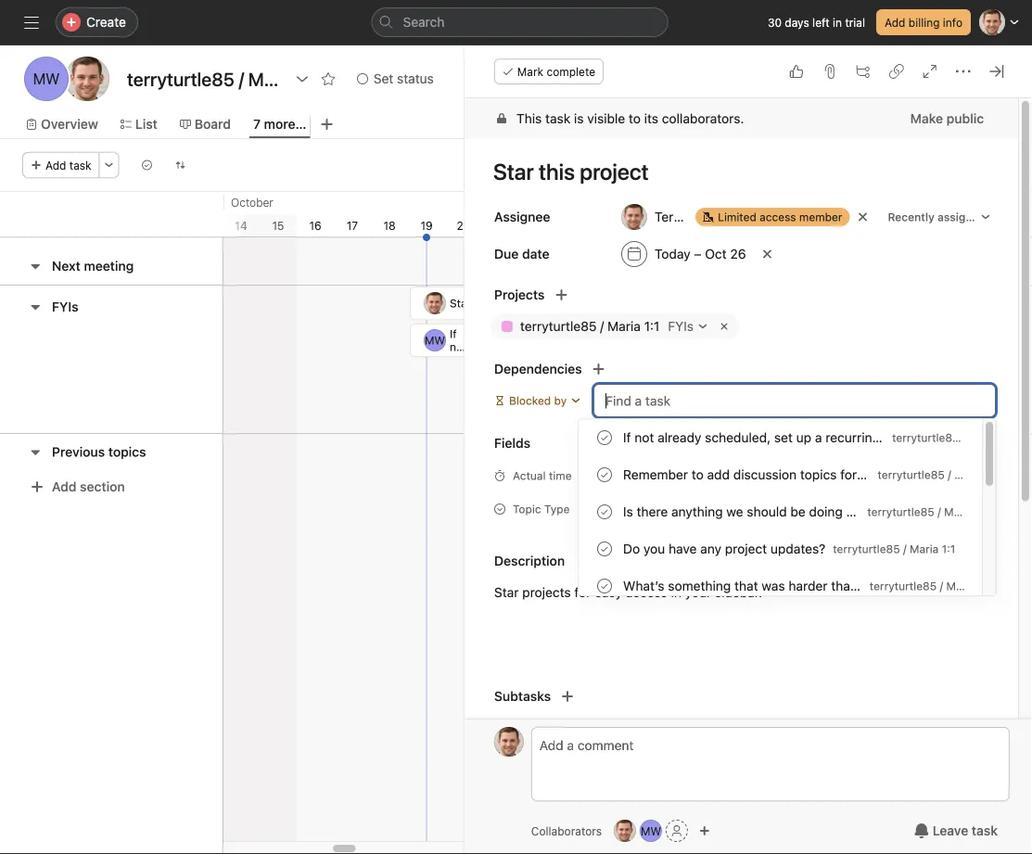 Task type: locate. For each thing, give the bounding box(es) containing it.
fields button
[[465, 429, 531, 458]]

15
[[272, 219, 284, 232]]

tt up "overview"
[[78, 70, 96, 88]]

expand sidebar image
[[24, 15, 39, 30]]

1 vertical spatial fyis
[[668, 319, 694, 334]]

fyis right collapse task list for the section fyis image
[[52, 299, 78, 314]]

subtasks
[[494, 689, 551, 704]]

fyis right 1:1
[[668, 319, 694, 334]]

add subtask image
[[856, 64, 871, 79]]

19
[[421, 219, 433, 232]]

add inside button
[[52, 479, 76, 494]]

30 days left in trial
[[768, 16, 865, 29]]

0 vertical spatial mw
[[33, 70, 60, 88]]

collapse task list for the section next meeting image
[[28, 259, 43, 274]]

access right "easy" at the right of page
[[626, 585, 668, 600]]

1 horizontal spatial star
[[494, 585, 519, 600]]

is
[[574, 111, 584, 126]]

7 more… button
[[253, 114, 307, 135]]

recently assigned button
[[880, 204, 1000, 230]]

next meeting button
[[52, 250, 134, 283]]

1 vertical spatial star
[[494, 585, 519, 600]]

fyis inside dropdown button
[[668, 319, 694, 334]]

add down overview link
[[45, 159, 66, 172]]

show options image
[[295, 71, 310, 86]]

in left your
[[671, 585, 682, 600]]

add task
[[45, 159, 91, 172]]

oct
[[705, 246, 727, 262]]

projects
[[522, 585, 571, 600]]

search list box
[[372, 7, 668, 37]]

task left more actions image
[[69, 159, 91, 172]]

info
[[943, 16, 963, 29]]

by
[[554, 394, 567, 407]]

0 vertical spatial task
[[545, 111, 571, 126]]

7 more…
[[253, 116, 307, 132]]

1 vertical spatial mw
[[425, 334, 445, 347]]

for
[[574, 585, 591, 600]]

14
[[235, 219, 247, 232]]

30
[[768, 16, 782, 29]]

0 vertical spatial fyis
[[52, 299, 78, 314]]

0 vertical spatial tt button
[[494, 727, 524, 757]]

0 horizontal spatial access
[[626, 585, 668, 600]]

leave task
[[933, 823, 998, 839]]

star for star projects for easy access in your sidebar.
[[494, 585, 519, 600]]

start timer button
[[721, 462, 816, 488]]

today
[[655, 246, 691, 262]]

1 horizontal spatial task
[[545, 111, 571, 126]]

meeting
[[84, 258, 134, 274]]

star left this
[[450, 297, 471, 310]]

add to projects image
[[554, 288, 569, 302]]

days
[[785, 16, 810, 29]]

set status button
[[349, 66, 442, 92]]

collaborators.
[[662, 111, 744, 126]]

mw button
[[640, 820, 662, 842]]

start
[[751, 468, 777, 481]]

terryturtle85
[[520, 319, 597, 334]]

2 vertical spatial task
[[972, 823, 998, 839]]

blocked
[[509, 394, 551, 407]]

in inside the star this project dialog
[[671, 585, 682, 600]]

your
[[685, 585, 712, 600]]

search button
[[372, 7, 668, 37]]

visible
[[587, 111, 625, 126]]

main content
[[465, 98, 1018, 854]]

0 horizontal spatial in
[[671, 585, 682, 600]]

1 vertical spatial add
[[45, 159, 66, 172]]

previous
[[52, 444, 105, 460]]

member
[[799, 211, 843, 224]]

2 vertical spatial add
[[52, 479, 76, 494]]

1 horizontal spatial fyis
[[668, 319, 694, 334]]

20
[[457, 219, 471, 232]]

star down "description"
[[494, 585, 519, 600]]

0 vertical spatial add
[[885, 16, 906, 29]]

recently
[[888, 211, 935, 224]]

fyis
[[52, 299, 78, 314], [668, 319, 694, 334]]

1 horizontal spatial tt button
[[614, 820, 636, 842]]

due date
[[494, 246, 550, 262]]

task right "leave"
[[972, 823, 998, 839]]

1 vertical spatial task
[[69, 159, 91, 172]]

2 vertical spatial mw
[[641, 825, 661, 838]]

0 vertical spatial star
[[450, 297, 471, 310]]

0 horizontal spatial star
[[450, 297, 471, 310]]

access up clear due date image
[[760, 211, 796, 224]]

add left billing on the right top
[[885, 16, 906, 29]]

maria
[[608, 319, 641, 334]]

actual time
[[513, 469, 572, 482]]

none image
[[175, 160, 186, 171]]

tt
[[78, 70, 96, 88], [428, 297, 442, 310], [502, 736, 516, 749], [618, 825, 632, 838]]

task left is
[[545, 111, 571, 126]]

more actions for this task image
[[956, 64, 971, 79]]

in right 'left'
[[833, 16, 842, 29]]

billing
[[909, 16, 940, 29]]

limited access member
[[718, 211, 843, 224]]

17
[[347, 219, 358, 232]]

remove assignee image
[[857, 211, 869, 223]]

0 vertical spatial access
[[760, 211, 796, 224]]

0 horizontal spatial mw
[[33, 70, 60, 88]]

access
[[760, 211, 796, 224], [626, 585, 668, 600]]

star this project dialog
[[465, 45, 1032, 854]]

0 horizontal spatial task
[[69, 159, 91, 172]]

blocked by button
[[486, 388, 590, 414]]

main content containing this task is visible to its collaborators.
[[465, 98, 1018, 854]]

in
[[833, 16, 842, 29], [671, 585, 682, 600]]

type
[[544, 503, 570, 516]]

add subtasks image
[[560, 689, 575, 704]]

add to starred image
[[321, 71, 336, 86]]

tt button down subtasks
[[494, 727, 524, 757]]

add for add task
[[45, 159, 66, 172]]

leave
[[933, 823, 969, 839]]

task
[[545, 111, 571, 126], [69, 159, 91, 172], [972, 823, 998, 839]]

tt button left mw button
[[614, 820, 636, 842]]

None text field
[[122, 62, 285, 96]]

add section
[[52, 479, 125, 494]]

fyis button
[[52, 290, 78, 324]]

0 vertical spatial in
[[833, 16, 842, 29]]

2 horizontal spatial task
[[972, 823, 998, 839]]

1 vertical spatial in
[[671, 585, 682, 600]]

18
[[383, 219, 396, 232]]

add down previous
[[52, 479, 76, 494]]

dependencies
[[494, 361, 582, 377]]

1 vertical spatial access
[[626, 585, 668, 600]]

0 horizontal spatial tt button
[[494, 727, 524, 757]]

clear due date image
[[762, 249, 773, 260]]

more…
[[264, 116, 307, 132]]

2 horizontal spatial mw
[[641, 825, 661, 838]]

mw
[[33, 70, 60, 88], [425, 334, 445, 347], [641, 825, 661, 838]]

mark complete button
[[494, 58, 604, 84]]

add billing info
[[885, 16, 963, 29]]

add section button
[[22, 470, 132, 504]]

star inside dialog
[[494, 585, 519, 600]]

all tasks image
[[142, 160, 153, 171]]

fields
[[494, 436, 531, 451]]

26
[[730, 246, 746, 262]]



Task type: describe. For each thing, give the bounding box(es) containing it.
1 horizontal spatial access
[[760, 211, 796, 224]]

its
[[644, 111, 658, 126]]

Find a task text field
[[594, 384, 996, 417]]

create
[[86, 14, 126, 30]]

left
[[813, 16, 830, 29]]

set status
[[374, 71, 434, 86]]

complete
[[547, 65, 596, 78]]

remove image
[[717, 319, 732, 334]]

next meeting
[[52, 258, 134, 274]]

overview
[[41, 116, 98, 132]]

0 likes. click to like this task image
[[789, 64, 804, 79]]

/
[[600, 319, 604, 334]]

fyis button
[[663, 316, 713, 337]]

add billing info button
[[877, 9, 971, 35]]

list
[[135, 116, 158, 132]]

copy task link image
[[890, 64, 904, 79]]

topic type
[[513, 503, 570, 516]]

mark
[[517, 65, 544, 78]]

more actions image
[[104, 160, 115, 171]]

this
[[517, 111, 542, 126]]

list link
[[120, 114, 158, 135]]

search
[[403, 14, 445, 30]]

this task is visible to its collaborators.
[[517, 111, 744, 126]]

attachments: add a file to this task, star this project image
[[823, 64, 838, 79]]

projects
[[494, 287, 545, 302]]

1 horizontal spatial in
[[833, 16, 842, 29]]

easy
[[595, 585, 622, 600]]

board link
[[180, 114, 231, 135]]

status
[[397, 71, 434, 86]]

add dependencies image
[[591, 362, 606, 377]]

timer
[[780, 468, 808, 481]]

0 horizontal spatial fyis
[[52, 299, 78, 314]]

make
[[910, 111, 943, 126]]

board
[[195, 116, 231, 132]]

1 horizontal spatial mw
[[425, 334, 445, 347]]

actual
[[513, 469, 546, 482]]

1:1
[[644, 319, 660, 334]]

7
[[253, 116, 261, 132]]

star for star this project
[[450, 297, 471, 310]]

today – oct 26
[[655, 246, 746, 262]]

time
[[549, 469, 572, 482]]

terryturtle85 / maria 1:1
[[520, 319, 660, 334]]

this
[[475, 297, 494, 310]]

to
[[629, 111, 641, 126]]

close details image
[[990, 64, 1005, 79]]

add tab image
[[319, 117, 334, 132]]

previous topics
[[52, 444, 146, 460]]

–
[[694, 246, 702, 262]]

create button
[[56, 7, 138, 37]]

task for leave
[[972, 823, 998, 839]]

mw inside button
[[641, 825, 661, 838]]

add task button
[[22, 152, 100, 178]]

1 vertical spatial tt button
[[614, 820, 636, 842]]

Task Name text field
[[481, 150, 996, 193]]

recently assigned
[[888, 211, 986, 224]]

tt left this
[[428, 297, 442, 310]]

star projects for easy access in your sidebar.
[[494, 585, 762, 600]]

start timer
[[751, 468, 808, 481]]

overview link
[[26, 114, 98, 135]]

make public button
[[898, 102, 996, 135]]

next
[[52, 258, 80, 274]]

october
[[231, 196, 273, 209]]

set
[[374, 71, 394, 86]]

public
[[947, 111, 984, 126]]

task for add
[[69, 159, 91, 172]]

topics
[[108, 444, 146, 460]]

section
[[80, 479, 125, 494]]

collapse task list for the section previous topics image
[[28, 445, 43, 460]]

tt down subtasks
[[502, 736, 516, 749]]

assignee
[[494, 209, 550, 224]]

add for add billing info
[[885, 16, 906, 29]]

make public
[[910, 111, 984, 126]]

previous topics button
[[52, 436, 146, 469]]

main content inside the star this project dialog
[[465, 98, 1018, 854]]

task for this
[[545, 111, 571, 126]]

blocked by
[[509, 394, 567, 407]]

collapse task list for the section fyis image
[[28, 300, 43, 314]]

assigned
[[938, 211, 986, 224]]

trial
[[845, 16, 865, 29]]

sidebar.
[[715, 585, 762, 600]]

projects button
[[465, 282, 545, 308]]

description
[[494, 553, 565, 569]]

star this project
[[450, 297, 534, 310]]

tt left mw button
[[618, 825, 632, 838]]

project
[[497, 297, 534, 310]]

full screen image
[[923, 64, 938, 79]]

limited
[[718, 211, 757, 224]]

add or remove collaborators image
[[699, 826, 711, 837]]

add for add section
[[52, 479, 76, 494]]



Task type: vqa. For each thing, say whether or not it's contained in the screenshot.
first
no



